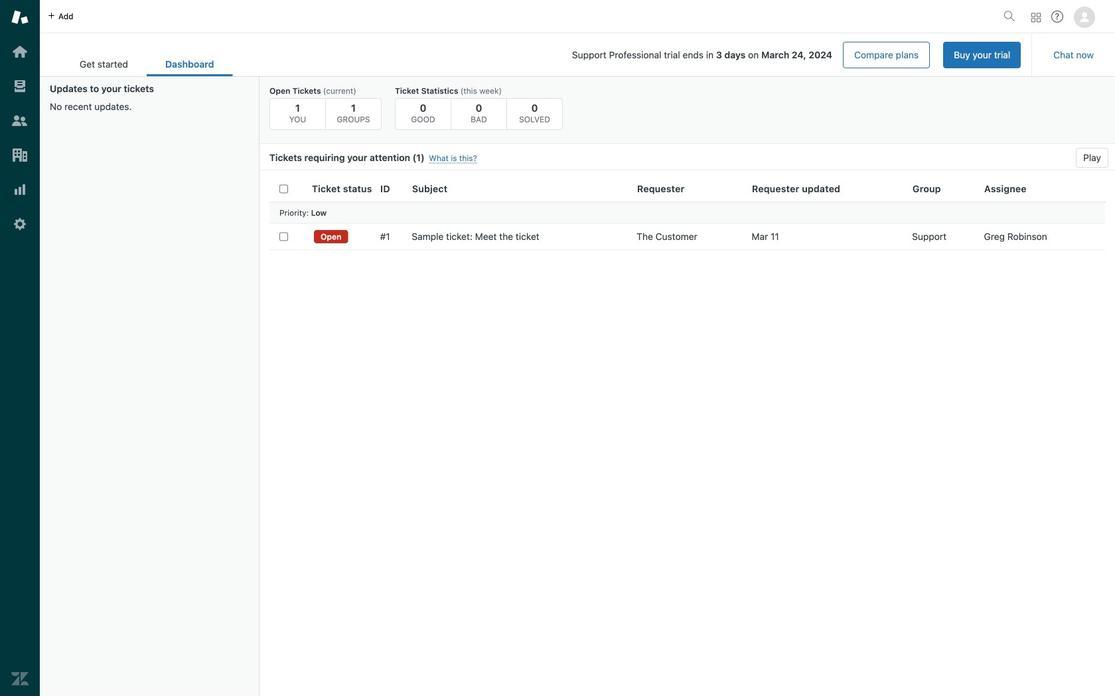 Task type: locate. For each thing, give the bounding box(es) containing it.
views image
[[11, 78, 29, 95]]

grid
[[260, 176, 1115, 697]]

None checkbox
[[279, 233, 288, 241]]

main element
[[0, 0, 40, 697]]

admin image
[[11, 216, 29, 233]]

zendesk products image
[[1031, 13, 1041, 22]]

get started image
[[11, 43, 29, 60]]

tab
[[61, 52, 147, 76]]

tab list
[[61, 52, 233, 76]]



Task type: describe. For each thing, give the bounding box(es) containing it.
zendesk support image
[[11, 9, 29, 26]]

get help image
[[1051, 11, 1063, 23]]

reporting image
[[11, 181, 29, 198]]

March 24, 2024 text field
[[761, 49, 832, 60]]

Select All Tickets checkbox
[[279, 185, 288, 193]]

customers image
[[11, 112, 29, 129]]

organizations image
[[11, 147, 29, 164]]

zendesk image
[[11, 671, 29, 688]]



Task type: vqa. For each thing, say whether or not it's contained in the screenshot.
Refresh views pane icon
no



